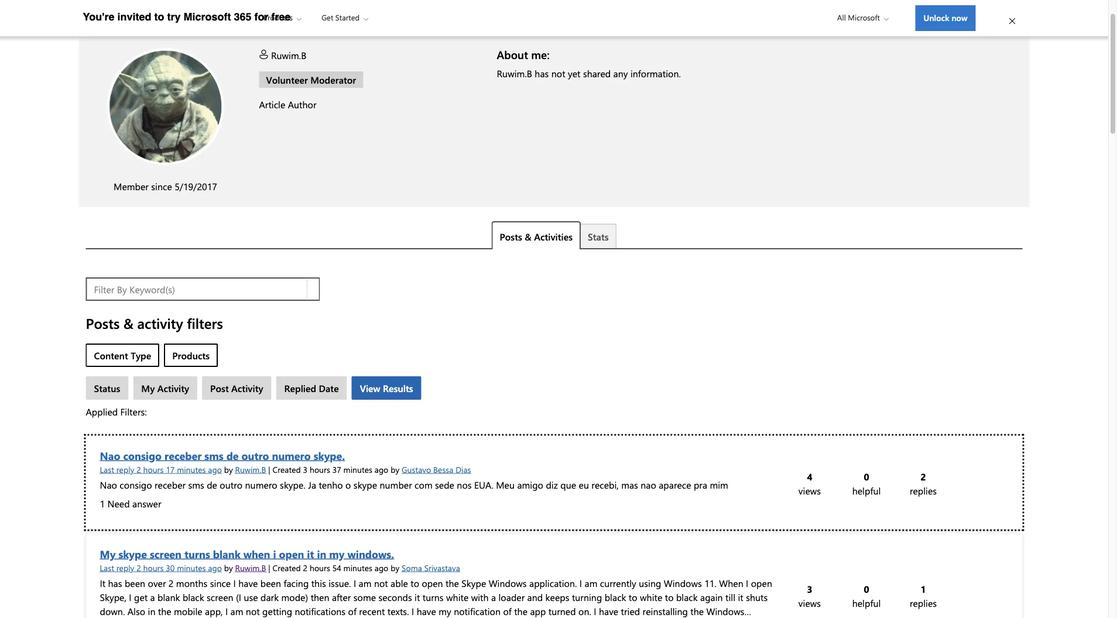Task type: describe. For each thing, give the bounding box(es) containing it.
to up reinstalling
[[665, 591, 674, 604]]

ruwim.b inside my skype screen turns blank when i open it in my windows. last reply 2 hours 30 minutes ago by ruwim.b | created 2 hours 54 minutes ago by soma srivastava it has been over 2 months since i have been facing this issue. i am not able to open the skype windows application. i am currently using windows 11. when i open skype, i get a blank black screen (i use dark mode) then after some seconds it turns white with a loader and keeps turning black to white to black again till it shuts down. also in the mobile app, i am not getting notifications of recent texts. i have my notification of the app turned on. i have tried reinstalling the windo
[[235, 562, 266, 573]]

hours left the 37
[[310, 464, 330, 475]]

minutes up o
[[343, 464, 372, 475]]

1 for 1 need answer
[[100, 497, 105, 510]]

for
[[254, 11, 268, 23]]

ruwim.b up volunteer
[[271, 49, 306, 61]]

i up turning
[[580, 577, 582, 590]]

app,
[[205, 605, 223, 618]]

ruwim.b inside nao consigo receber sms de outro numero skype. last reply 2 hours 17 minutes ago by ruwim.b | created 3 hours 37 minutes ago by gustavo bessa dias nao consigo receber sms de outro numero skype. ja tenho o skype  number com sede nos eua. meu amigo diz que eu recebi, mas nao aparece pra mim
[[235, 464, 266, 475]]

skype
[[462, 577, 486, 590]]

turned
[[548, 605, 576, 618]]

gustavo bessa dias link
[[402, 463, 471, 476]]

texts.
[[387, 605, 409, 618]]

activity for post activity
[[231, 382, 263, 394]]

dark
[[261, 591, 279, 604]]

com
[[415, 479, 432, 491]]

mas
[[621, 479, 638, 491]]

by down nao consigo receber sms de outro numero skype. link on the bottom
[[224, 464, 233, 475]]

1 horizontal spatial in
[[317, 547, 326, 561]]

when
[[243, 547, 270, 561]]

2 replies
[[910, 470, 937, 497]]

about me : ruwim.b has not yet shared any information.
[[497, 47, 681, 79]]

ago up "number"
[[375, 464, 388, 475]]

down.
[[100, 605, 125, 618]]

nao consigo receber sms de outro numero skype. link
[[100, 448, 345, 463]]

recent
[[359, 605, 385, 618]]

i right issue. on the bottom of page
[[354, 577, 356, 590]]

2 horizontal spatial it
[[738, 591, 743, 604]]

now
[[952, 12, 967, 23]]

i right texts.
[[412, 605, 414, 618]]

my activity button
[[133, 376, 197, 400]]

1 vertical spatial blank
[[158, 591, 180, 604]]

date
[[319, 382, 339, 394]]

volunteer moderator
[[266, 73, 356, 86]]

minutes up months on the bottom left of page
[[177, 562, 206, 573]]

has inside the about me : ruwim.b has not yet shared any information.
[[535, 67, 549, 79]]

reply inside my skype screen turns blank when i open it in my windows. last reply 2 hours 30 minutes ago by ruwim.b | created 2 hours 54 minutes ago by soma srivastava it has been over 2 months since i have been facing this issue. i am not able to open the skype windows application. i am currently using windows 11. when i open skype, i get a blank black screen (i use dark mode) then after some seconds it turns white with a loader and keeps turning black to white to black again till it shuts down. also in the mobile app, i am not getting notifications of recent texts. i have my notification of the app turned on. i have tried reinstalling the windo
[[116, 562, 134, 573]]

0 horizontal spatial am
[[230, 605, 243, 618]]

3 views
[[798, 583, 821, 609]]

to right able
[[411, 577, 419, 590]]

3 inside nao consigo receber sms de outro numero skype. last reply 2 hours 17 minutes ago by ruwim.b | created 3 hours 37 minutes ago by gustavo bessa dias nao consigo receber sms de outro numero skype. ja tenho o skype  number com sede nos eua. meu amigo diz que eu recebi, mas nao aparece pra mim
[[303, 464, 307, 475]]

to up 'tried'
[[629, 591, 637, 604]]

reply inside nao consigo receber sms de outro numero skype. last reply 2 hours 17 minutes ago by ruwim.b | created 3 hours 37 minutes ago by gustavo bessa dias nao consigo receber sms de outro numero skype. ja tenho o skype  number com sede nos eua. meu amigo diz que eu recebi, mas nao aparece pra mim
[[116, 464, 134, 475]]

2 horizontal spatial have
[[599, 605, 618, 618]]

getting
[[262, 605, 292, 618]]

0 horizontal spatial microsoft
[[184, 11, 231, 23]]

notifications
[[295, 605, 345, 618]]

created inside nao consigo receber sms de outro numero skype. last reply 2 hours 17 minutes ago by ruwim.b | created 3 hours 37 minutes ago by gustavo bessa dias nao consigo receber sms de outro numero skype. ja tenho o skype  number com sede nos eua. meu amigo diz que eu recebi, mas nao aparece pra mim
[[273, 464, 301, 475]]

activities
[[534, 230, 573, 243]]

37
[[332, 464, 341, 475]]

1 windows from the left
[[489, 577, 527, 590]]

1 horizontal spatial open
[[422, 577, 443, 590]]

this
[[311, 577, 326, 590]]

0 vertical spatial receber
[[165, 448, 202, 463]]

article author
[[259, 98, 316, 110]]

has inside my skype screen turns blank when i open it in my windows. last reply 2 hours 30 minutes ago by ruwim.b | created 2 hours 54 minutes ago by soma srivastava it has been over 2 months since i have been facing this issue. i am not able to open the skype windows application. i am currently using windows 11. when i open skype, i get a blank black screen (i use dark mode) then after some seconds it turns white with a loader and keeps turning black to white to black again till it shuts down. also in the mobile app, i am not getting notifications of recent texts. i have my notification of the app turned on. i have tried reinstalling the windo
[[108, 577, 122, 590]]

it
[[100, 577, 105, 590]]

0 horizontal spatial have
[[238, 577, 258, 590]]

minutes right 17
[[177, 464, 206, 475]]

eu
[[579, 479, 589, 491]]

0 horizontal spatial in
[[148, 605, 155, 618]]

since inside my skype screen turns blank when i open it in my windows. last reply 2 hours 30 minutes ago by ruwim.b | created 2 hours 54 minutes ago by soma srivastava it has been over 2 months since i have been facing this issue. i am not able to open the skype windows application. i am currently using windows 11. when i open skype, i get a blank black screen (i use dark mode) then after some seconds it turns white with a loader and keeps turning black to white to black again till it shuts down. also in the mobile app, i am not getting notifications of recent texts. i have my notification of the app turned on. i have tried reinstalling the windo
[[210, 577, 231, 590]]

1 horizontal spatial it
[[415, 591, 420, 604]]

community link
[[185, 2, 252, 33]]

yet
[[568, 67, 580, 79]]

try
[[167, 11, 181, 23]]

get
[[322, 12, 333, 23]]

ago down nao consigo receber sms de outro numero skype. link on the bottom
[[208, 464, 222, 475]]

posts for posts & activities
[[500, 230, 522, 243]]

1 horizontal spatial have
[[417, 605, 436, 618]]

keeps
[[545, 591, 569, 604]]

| inside nao consigo receber sms de outro numero skype. last reply 2 hours 17 minutes ago by ruwim.b | created 3 hours 37 minutes ago by gustavo bessa dias nao consigo receber sms de outro numero skype. ja tenho o skype  number com sede nos eua. meu amigo diz que eu recebi, mas nao aparece pra mim
[[268, 464, 270, 475]]

eua.
[[474, 479, 493, 491]]

the down again
[[690, 605, 704, 618]]

1 vertical spatial sms
[[188, 479, 204, 491]]

helpful for nao consigo receber sms de outro numero skype.
[[852, 484, 881, 497]]

0 for nao consigo receber sms de outro numero skype.
[[864, 470, 869, 483]]

posts & activities link
[[491, 221, 581, 249]]

1 vertical spatial numero
[[245, 479, 277, 491]]

5/19/2017
[[175, 180, 217, 192]]

i right on.
[[594, 605, 596, 618]]

3 black from the left
[[676, 591, 698, 604]]

0 vertical spatial since
[[151, 180, 172, 192]]

posts & activities
[[500, 230, 573, 243]]

activity for my activity
[[157, 382, 189, 394]]

ruwim.b inside the about me : ruwim.b has not yet shared any information.
[[497, 67, 532, 79]]

& for activity
[[123, 314, 133, 333]]

status button
[[86, 376, 128, 400]]

i left get
[[129, 591, 131, 604]]

issue.
[[329, 577, 351, 590]]

post
[[210, 382, 229, 394]]

free
[[271, 11, 291, 23]]

1 vertical spatial turns
[[423, 591, 444, 604]]

2 horizontal spatial am
[[585, 577, 597, 590]]

get
[[134, 591, 148, 604]]

i right app,
[[225, 605, 228, 618]]

skype,
[[100, 591, 126, 604]]

and
[[527, 591, 543, 604]]

by up able
[[391, 562, 399, 573]]

also
[[127, 605, 145, 618]]

Filter By Keyword(s) search field
[[86, 278, 308, 301]]

ago down windows.
[[375, 562, 388, 573]]

1 of from the left
[[348, 605, 356, 618]]

0 horizontal spatial turns
[[184, 547, 210, 561]]

application.
[[529, 577, 577, 590]]

applied filters:
[[86, 405, 147, 418]]

you're
[[83, 11, 114, 23]]

loader
[[499, 591, 525, 604]]

filters:
[[120, 405, 147, 418]]

hours left 17
[[143, 464, 164, 475]]

2 inside 2 replies
[[921, 470, 926, 483]]

hours up this
[[310, 562, 330, 573]]

1 vertical spatial my
[[439, 605, 451, 618]]

post activity
[[210, 382, 263, 394]]

replied date
[[284, 382, 339, 394]]

0 vertical spatial outro
[[242, 448, 269, 463]]

applied
[[86, 405, 118, 418]]

17
[[166, 464, 175, 475]]

0 horizontal spatial products
[[172, 349, 210, 361]]

0 for my skype screen turns blank when i open it in my windows.
[[864, 583, 869, 595]]

need
[[107, 497, 130, 510]]

i down my skype screen turns blank when i open it in my windows. link
[[233, 577, 236, 590]]

replies for nao consigo receber sms de outro numero skype.
[[910, 484, 937, 497]]

my activity
[[141, 382, 189, 394]]

content
[[94, 349, 128, 361]]

bessa
[[433, 464, 453, 475]]

0 helpful for nao consigo receber sms de outro numero skype.
[[852, 470, 881, 497]]

microsoft image
[[92, 9, 155, 23]]

results
[[383, 382, 413, 394]]

search button
[[901, 2, 947, 28]]

0 horizontal spatial it
[[307, 547, 314, 561]]

microsoft inside dropdown button
[[848, 12, 880, 23]]

currently
[[600, 577, 636, 590]]

2 white from the left
[[640, 591, 662, 604]]

minutes down windows.
[[343, 562, 372, 573]]

1 horizontal spatial sms
[[205, 448, 223, 463]]

view results
[[360, 382, 413, 394]]

meu
[[496, 479, 515, 491]]

dias
[[456, 464, 471, 475]]

ruwim.b image
[[107, 48, 224, 165]]

0 horizontal spatial my
[[329, 547, 345, 561]]

soma srivastava link
[[402, 562, 460, 574]]

get started
[[322, 12, 360, 23]]

1 horizontal spatial am
[[359, 577, 371, 590]]

ago down my skype screen turns blank when i open it in my windows. link
[[208, 562, 222, 573]]

0 horizontal spatial open
[[279, 547, 304, 561]]

0 vertical spatial numero
[[272, 448, 311, 463]]

1 vertical spatial receber
[[155, 479, 186, 491]]

created inside my skype screen turns blank when i open it in my windows. last reply 2 hours 30 minutes ago by ruwim.b | created 2 hours 54 minutes ago by soma srivastava it has been over 2 months since i have been facing this issue. i am not able to open the skype windows application. i am currently using windows 11. when i open skype, i get a blank black screen (i use dark mode) then after some seconds it turns white with a loader and keeps turning black to white to black again till it shuts down. also in the mobile app, i am not getting notifications of recent texts. i have my notification of the app turned on. i have tried reinstalling the windo
[[273, 562, 301, 573]]

stats
[[588, 230, 609, 243]]

soma
[[402, 562, 422, 573]]

all microsoft
[[837, 12, 880, 23]]

ruwim.b link for my skype screen turns blank when i open it in my windows.
[[235, 562, 266, 574]]

the down srivastava
[[446, 577, 459, 590]]

turning
[[572, 591, 602, 604]]

2 been from the left
[[260, 577, 281, 590]]

again
[[700, 591, 723, 604]]

sede
[[435, 479, 454, 491]]



Task type: locate. For each thing, give the bounding box(es) containing it.
to left "try"
[[154, 11, 164, 23]]

views down the 4
[[798, 484, 821, 497]]

0 horizontal spatial 3
[[303, 464, 307, 475]]

0 horizontal spatial been
[[125, 577, 145, 590]]

0 vertical spatial reply
[[116, 464, 134, 475]]

amigo
[[517, 479, 543, 491]]

1 vertical spatial posts
[[86, 314, 120, 333]]

1 horizontal spatial white
[[640, 591, 662, 604]]

by down my skype screen turns blank when i open it in my windows. link
[[224, 562, 233, 573]]

| down when
[[268, 562, 270, 573]]

my left notification
[[439, 605, 451, 618]]

diz
[[546, 479, 558, 491]]

hours up over
[[143, 562, 164, 573]]

posts left activities
[[500, 230, 522, 243]]

using
[[639, 577, 661, 590]]

skype
[[354, 479, 377, 491], [118, 547, 147, 561]]

unlock now
[[924, 12, 967, 23]]

have
[[238, 577, 258, 590], [417, 605, 436, 618], [599, 605, 618, 618]]

it right seconds
[[415, 591, 420, 604]]

windows up "loader"
[[489, 577, 527, 590]]

ruwim.b down my skype screen turns blank when i open it in my windows. link
[[235, 562, 266, 573]]

2 replies from the top
[[910, 597, 937, 609]]

a right get
[[150, 591, 155, 604]]

0 horizontal spatial activity
[[157, 382, 189, 394]]

2 ruwim.b link from the top
[[235, 562, 266, 574]]

consigo up 1 need answer
[[120, 479, 152, 491]]

1 vertical spatial helpful
[[852, 597, 881, 609]]

outro
[[242, 448, 269, 463], [220, 479, 242, 491]]

my skype screen turns blank when i open it in my windows. link
[[100, 547, 394, 561]]

1 replies from the top
[[910, 484, 937, 497]]

by
[[224, 464, 233, 475], [391, 464, 399, 475], [224, 562, 233, 573], [391, 562, 399, 573]]

2 activity from the left
[[231, 382, 263, 394]]

author
[[288, 98, 316, 110]]

created left the 37
[[273, 464, 301, 475]]

use
[[244, 591, 258, 604]]

post activity button
[[202, 376, 271, 400]]

after
[[332, 591, 351, 604]]

& for activities
[[525, 230, 531, 243]]

1 replies
[[910, 583, 937, 609]]

content type button
[[86, 344, 159, 367]]

1 been from the left
[[125, 577, 145, 590]]

0 vertical spatial 0 helpful
[[852, 470, 881, 497]]

blank
[[213, 547, 240, 561], [158, 591, 180, 604]]

it up this
[[307, 547, 314, 561]]

0 horizontal spatial skype
[[118, 547, 147, 561]]

member
[[114, 180, 149, 192]]

2 windows from the left
[[664, 577, 702, 590]]

1 nao from the top
[[100, 448, 120, 463]]

1 vertical spatial &
[[123, 314, 133, 333]]

o
[[345, 479, 351, 491]]

gustavo
[[402, 464, 431, 475]]

reply up 1 need answer
[[116, 464, 134, 475]]

2 inside nao consigo receber sms de outro numero skype. last reply 2 hours 17 minutes ago by ruwim.b | created 3 hours 37 minutes ago by gustavo bessa dias nao consigo receber sms de outro numero skype. ja tenho o skype  number com sede nos eua. meu amigo diz que eu recebi, mas nao aparece pra mim
[[136, 464, 141, 475]]

nao up need
[[100, 479, 117, 491]]

ruwim.b link for nao consigo receber sms de outro numero skype.
[[235, 463, 266, 476]]

0 horizontal spatial posts
[[86, 314, 120, 333]]

0 horizontal spatial de
[[207, 479, 217, 491]]

1 activity from the left
[[157, 382, 189, 394]]

0 vertical spatial helpful
[[852, 484, 881, 497]]

then
[[311, 591, 329, 604]]

the
[[446, 577, 459, 590], [158, 605, 171, 618], [514, 605, 528, 618], [690, 605, 704, 618]]

0 horizontal spatial a
[[150, 591, 155, 604]]

some
[[354, 591, 376, 604]]

black down months on the bottom left of page
[[183, 591, 204, 604]]

1 horizontal spatial my
[[141, 382, 155, 394]]

a right with
[[491, 591, 496, 604]]

3 left the 37
[[303, 464, 307, 475]]

not inside the about me : ruwim.b has not yet shared any information.
[[551, 67, 565, 79]]

0 vertical spatial skype.
[[314, 448, 345, 463]]

replies
[[910, 484, 937, 497], [910, 597, 937, 609]]

a
[[150, 591, 155, 604], [491, 591, 496, 604]]

0 vertical spatial screen
[[150, 547, 181, 561]]

0 vertical spatial turns
[[184, 547, 210, 561]]

the down "loader"
[[514, 605, 528, 618]]

0 vertical spatial de
[[226, 448, 239, 463]]

0 vertical spatial |
[[268, 464, 270, 475]]

1 | from the top
[[268, 464, 270, 475]]

posts inside "profile tab" tab list
[[500, 230, 522, 243]]

posts & activity filters
[[86, 314, 223, 333]]

2 | from the top
[[268, 562, 270, 573]]

0 vertical spatial &
[[525, 230, 531, 243]]

numero down nao consigo receber sms de outro numero skype. link on the bottom
[[245, 479, 277, 491]]

0 vertical spatial in
[[317, 547, 326, 561]]

1 vertical spatial 1
[[921, 583, 926, 595]]

profile tab tab list
[[86, 221, 1023, 249]]

1 vertical spatial screen
[[207, 591, 233, 604]]

all microsoft button
[[828, 2, 895, 33]]

1 ruwim.b link from the top
[[235, 463, 266, 476]]

windows.
[[347, 547, 394, 561]]

1 vertical spatial views
[[798, 597, 821, 609]]

reinstalling
[[643, 605, 688, 618]]

views
[[798, 484, 821, 497], [798, 597, 821, 609]]

status
[[94, 382, 120, 394]]

last inside my skype screen turns blank when i open it in my windows. last reply 2 hours 30 minutes ago by ruwim.b | created 2 hours 54 minutes ago by soma srivastava it has been over 2 months since i have been facing this issue. i am not able to open the skype windows application. i am currently using windows 11. when i open skype, i get a blank black screen (i use dark mode) then after some seconds it turns white with a loader and keeps turning black to white to black again till it shuts down. also in the mobile app, i am not getting notifications of recent texts. i have my notification of the app turned on. i have tried reinstalling the windo
[[100, 562, 114, 573]]

1 vertical spatial products
[[172, 349, 210, 361]]

sms
[[205, 448, 223, 463], [188, 479, 204, 491]]

am up turning
[[585, 577, 597, 590]]

white down using
[[640, 591, 662, 604]]

& left 'activity'
[[123, 314, 133, 333]]

the left mobile at bottom
[[158, 605, 171, 618]]

moderator
[[310, 73, 356, 86]]

1 vertical spatial not
[[374, 577, 388, 590]]

my up the 54 at the left bottom of the page
[[329, 547, 345, 561]]

ruwim.b link down nao consigo receber sms de outro numero skype. link on the bottom
[[235, 463, 266, 476]]

2 horizontal spatial black
[[676, 591, 698, 604]]

1 vertical spatial outro
[[220, 479, 242, 491]]

0 horizontal spatial since
[[151, 180, 172, 192]]

0 helpful
[[852, 470, 881, 497], [852, 583, 881, 609]]

& left activities
[[525, 230, 531, 243]]

1 horizontal spatial my
[[439, 605, 451, 618]]

by up "number"
[[391, 464, 399, 475]]

app
[[530, 605, 546, 618]]

0 vertical spatial consigo
[[123, 448, 162, 463]]

consigo up last reply 2 hours 17 minutes ago link
[[123, 448, 162, 463]]

i right when
[[746, 577, 748, 590]]

ruwim.b
[[271, 49, 306, 61], [497, 67, 532, 79], [235, 464, 266, 475], [235, 562, 266, 573]]

my up filters:
[[141, 382, 155, 394]]

1 for 1 replies
[[921, 583, 926, 595]]

0 vertical spatial products
[[263, 12, 293, 23]]

0 vertical spatial has
[[535, 67, 549, 79]]

2 created from the top
[[273, 562, 301, 573]]

ruwim.b down nao consigo receber sms de outro numero skype. link on the bottom
[[235, 464, 266, 475]]

activity
[[137, 314, 183, 333]]

has down me
[[535, 67, 549, 79]]

views right 'shuts'
[[798, 597, 821, 609]]

reply up the skype,
[[116, 562, 134, 573]]

3 inside 3 views
[[807, 583, 812, 595]]

2 last from the top
[[100, 562, 114, 573]]

1 horizontal spatial skype.
[[314, 448, 345, 463]]

it right till
[[738, 591, 743, 604]]

0 horizontal spatial 1
[[100, 497, 105, 510]]

products button right 365
[[253, 2, 311, 33]]

1 vertical spatial 0 helpful
[[852, 583, 881, 609]]

ruwim.b down about
[[497, 67, 532, 79]]

been up get
[[125, 577, 145, 590]]

hours
[[143, 464, 164, 475], [310, 464, 330, 475], [143, 562, 164, 573], [310, 562, 330, 573]]

:
[[547, 47, 550, 62]]

blank down over
[[158, 591, 180, 604]]

2 0 helpful from the top
[[852, 583, 881, 609]]

0 vertical spatial products button
[[253, 2, 311, 33]]

windows left 11.
[[664, 577, 702, 590]]

turns down soma srivastava link
[[423, 591, 444, 604]]

1 black from the left
[[183, 591, 204, 604]]

11.
[[704, 577, 717, 590]]

skype inside my skype screen turns blank when i open it in my windows. last reply 2 hours 30 minutes ago by ruwim.b | created 2 hours 54 minutes ago by soma srivastava it has been over 2 months since i have been facing this issue. i am not able to open the skype windows application. i am currently using windows 11. when i open skype, i get a blank black screen (i use dark mode) then after some seconds it turns white with a loader and keeps turning black to white to black again till it shuts down. also in the mobile app, i am not getting notifications of recent texts. i have my notification of the app turned on. i have tried reinstalling the windo
[[118, 547, 147, 561]]

open up 'shuts'
[[751, 577, 772, 590]]

views for my skype screen turns blank when i open it in my windows.
[[798, 597, 821, 609]]

get started button
[[312, 2, 378, 33]]

1 vertical spatial reply
[[116, 562, 134, 573]]

0 horizontal spatial products button
[[164, 344, 218, 367]]

white down skype
[[446, 591, 469, 604]]

last up need
[[100, 464, 114, 475]]

1 horizontal spatial windows
[[664, 577, 702, 590]]

my inside my skype screen turns blank when i open it in my windows. last reply 2 hours 30 minutes ago by ruwim.b | created 2 hours 54 minutes ago by soma srivastava it has been over 2 months since i have been facing this issue. i am not able to open the skype windows application. i am currently using windows 11. when i open skype, i get a blank black screen (i use dark mode) then after some seconds it turns white with a loader and keeps turning black to white to black again till it shuts down. also in the mobile app, i am not getting notifications of recent texts. i have my notification of the app turned on. i have tried reinstalling the windo
[[100, 547, 116, 561]]

shuts
[[746, 591, 768, 604]]

1 vertical spatial has
[[108, 577, 122, 590]]

1 helpful from the top
[[852, 484, 881, 497]]

over
[[148, 577, 166, 590]]

1 vertical spatial nao
[[100, 479, 117, 491]]

article
[[259, 98, 285, 110]]

in right also in the bottom left of the page
[[148, 605, 155, 618]]

1 vertical spatial consigo
[[120, 479, 152, 491]]

2 nao from the top
[[100, 479, 117, 491]]

numero up ja
[[272, 448, 311, 463]]

1 horizontal spatial screen
[[207, 591, 233, 604]]

0 right the 4
[[864, 470, 869, 483]]

1 white from the left
[[446, 591, 469, 604]]

open down soma srivastava link
[[422, 577, 443, 590]]

skype up the last reply 2 hours 30 minutes ago 'link'
[[118, 547, 147, 561]]

been up dark
[[260, 577, 281, 590]]

created up facing
[[273, 562, 301, 573]]

1 vertical spatial created
[[273, 562, 301, 573]]

since right member at the top left of the page
[[151, 180, 172, 192]]

my for skype
[[100, 547, 116, 561]]

to
[[154, 11, 164, 23], [411, 577, 419, 590], [629, 591, 637, 604], [665, 591, 674, 604]]

0 helpful for my skype screen turns blank when i open it in my windows.
[[852, 583, 881, 609]]

view
[[360, 382, 380, 394]]

search
[[907, 12, 929, 23]]

1 last from the top
[[100, 464, 114, 475]]

1 need answer
[[100, 497, 161, 510]]

have left 'tried'
[[599, 605, 618, 618]]

1 horizontal spatial has
[[535, 67, 549, 79]]

1 vertical spatial ruwim.b link
[[235, 562, 266, 574]]

1 horizontal spatial not
[[374, 577, 388, 590]]

2 of from the left
[[503, 605, 512, 618]]

i
[[273, 547, 276, 561]]

replies for my skype screen turns blank when i open it in my windows.
[[910, 597, 937, 609]]

my
[[141, 382, 155, 394], [100, 547, 116, 561]]

since
[[151, 180, 172, 192], [210, 577, 231, 590]]

2 a from the left
[[491, 591, 496, 604]]

0 vertical spatial 1
[[100, 497, 105, 510]]

0 vertical spatial 3
[[303, 464, 307, 475]]

ruwim.b link
[[235, 463, 266, 476], [235, 562, 266, 574]]

nao consigo receber sms de outro numero skype. last reply 2 hours 17 minutes ago by ruwim.b | created 3 hours 37 minutes ago by gustavo bessa dias nao consigo receber sms de outro numero skype. ja tenho o skype  number com sede nos eua. meu amigo diz que eu recebi, mas nao aparece pra mim
[[100, 448, 728, 491]]

0 vertical spatial views
[[798, 484, 821, 497]]

3
[[303, 464, 307, 475], [807, 583, 812, 595]]

type
[[131, 349, 151, 361]]

mobile
[[174, 605, 202, 618]]

black down currently
[[605, 591, 626, 604]]

views for nao consigo receber sms de outro numero skype.
[[798, 484, 821, 497]]

since right months on the bottom left of page
[[210, 577, 231, 590]]

1 horizontal spatial been
[[260, 577, 281, 590]]

activity right post at left
[[231, 382, 263, 394]]

number
[[380, 479, 412, 491]]

1 horizontal spatial 1
[[921, 583, 926, 595]]

0 horizontal spatial blank
[[158, 591, 180, 604]]

posts for posts & activity filters
[[86, 314, 120, 333]]

turns up months on the bottom left of page
[[184, 547, 210, 561]]

have right texts.
[[417, 605, 436, 618]]

0 vertical spatial my
[[329, 547, 345, 561]]

products right 365
[[263, 12, 293, 23]]

0 vertical spatial created
[[273, 464, 301, 475]]

skype inside nao consigo receber sms de outro numero skype. last reply 2 hours 17 minutes ago by ruwim.b | created 3 hours 37 minutes ago by gustavo bessa dias nao consigo receber sms de outro numero skype. ja tenho o skype  number com sede nos eua. meu amigo diz que eu recebi, mas nao aparece pra mim
[[354, 479, 377, 491]]

with
[[471, 591, 489, 604]]

2 reply from the top
[[116, 562, 134, 573]]

0 horizontal spatial black
[[183, 591, 204, 604]]

open right i
[[279, 547, 304, 561]]

3 right 'shuts'
[[807, 583, 812, 595]]

last reply 2 hours 30 minutes ago link
[[100, 562, 222, 574]]

receber down 17
[[155, 479, 186, 491]]

community
[[191, 10, 246, 24]]

1 a from the left
[[150, 591, 155, 604]]

2 horizontal spatial open
[[751, 577, 772, 590]]

white
[[446, 591, 469, 604], [640, 591, 662, 604]]

0 horizontal spatial not
[[246, 605, 260, 618]]

0 horizontal spatial sms
[[188, 479, 204, 491]]

4
[[807, 470, 812, 483]]

posts up content in the bottom of the page
[[86, 314, 120, 333]]

2 0 from the top
[[864, 583, 869, 595]]

you're invited to try microsoft 365 for free
[[83, 11, 291, 23]]

de
[[226, 448, 239, 463], [207, 479, 217, 491]]

1 horizontal spatial products
[[263, 12, 293, 23]]

me
[[531, 47, 547, 62]]

screen up app,
[[207, 591, 233, 604]]

till
[[725, 591, 735, 604]]

0 horizontal spatial of
[[348, 605, 356, 618]]

am down (i
[[230, 605, 243, 618]]

0 vertical spatial my
[[141, 382, 155, 394]]

in
[[317, 547, 326, 561], [148, 605, 155, 618]]

invited
[[117, 11, 151, 23]]

ja
[[308, 479, 316, 491]]

1 horizontal spatial black
[[605, 591, 626, 604]]

skype. left ja
[[280, 479, 306, 491]]

1 vertical spatial skype.
[[280, 479, 306, 491]]

0 vertical spatial blank
[[213, 547, 240, 561]]

windows
[[489, 577, 527, 590], [664, 577, 702, 590]]

0 helpful left 2 replies
[[852, 470, 881, 497]]

activity left post at left
[[157, 382, 189, 394]]

0 horizontal spatial &
[[123, 314, 133, 333]]

last up it
[[100, 562, 114, 573]]

2
[[136, 464, 141, 475], [921, 470, 926, 483], [136, 562, 141, 573], [303, 562, 307, 573], [169, 577, 174, 590]]

helpful left 2 replies
[[852, 484, 881, 497]]

| inside my skype screen turns blank when i open it in my windows. last reply 2 hours 30 minutes ago by ruwim.b | created 2 hours 54 minutes ago by soma srivastava it has been over 2 months since i have been facing this issue. i am not able to open the skype windows application. i am currently using windows 11. when i open skype, i get a blank black screen (i use dark mode) then after some seconds it turns white with a loader and keeps turning black to white to black again till it shuts down. also in the mobile app, i am not getting notifications of recent texts. i have my notification of the app turned on. i have tried reinstalling the windo
[[268, 562, 270, 573]]

of down after
[[348, 605, 356, 618]]

0 horizontal spatial skype.
[[280, 479, 306, 491]]

has right it
[[108, 577, 122, 590]]

seconds
[[378, 591, 412, 604]]

1 vertical spatial in
[[148, 605, 155, 618]]

replied
[[284, 382, 316, 394]]

1 created from the top
[[273, 464, 301, 475]]

ruwim.b link down my skype screen turns blank when i open it in my windows. link
[[235, 562, 266, 574]]

black left again
[[676, 591, 698, 604]]

2 helpful from the top
[[852, 597, 881, 609]]

1 views from the top
[[798, 484, 821, 497]]

last inside nao consigo receber sms de outro numero skype. last reply 2 hours 17 minutes ago by ruwim.b | created 3 hours 37 minutes ago by gustavo bessa dias nao consigo receber sms de outro numero skype. ja tenho o skype  number com sede nos eua. meu amigo diz que eu recebi, mas nao aparece pra mim
[[100, 464, 114, 475]]

1
[[100, 497, 105, 510], [921, 583, 926, 595]]

last reply 2 hours 17 minutes ago link
[[100, 463, 222, 476]]

sms up last reply 2 hours 17 minutes ago link
[[205, 448, 223, 463]]

1 horizontal spatial turns
[[423, 591, 444, 604]]

shared
[[583, 67, 611, 79]]

1 horizontal spatial skype
[[354, 479, 377, 491]]

1 vertical spatial last
[[100, 562, 114, 573]]

1 horizontal spatial &
[[525, 230, 531, 243]]

2 views from the top
[[798, 597, 821, 609]]

1 reply from the top
[[116, 464, 134, 475]]

1 0 from the top
[[864, 470, 869, 483]]

1 inside 1 replies
[[921, 583, 926, 595]]

of
[[348, 605, 356, 618], [503, 605, 512, 618]]

1 horizontal spatial products button
[[253, 2, 311, 33]]

srivastava
[[424, 562, 460, 573]]

skype. up the 37
[[314, 448, 345, 463]]

1 vertical spatial de
[[207, 479, 217, 491]]

am up some
[[359, 577, 371, 590]]

my inside dropdown button
[[141, 382, 155, 394]]

in up this
[[317, 547, 326, 561]]

turns
[[184, 547, 210, 561], [423, 591, 444, 604]]

ago
[[208, 464, 222, 475], [375, 464, 388, 475], [208, 562, 222, 573], [375, 562, 388, 573]]

& inside posts & activities link
[[525, 230, 531, 243]]

1 0 helpful from the top
[[852, 470, 881, 497]]

not left able
[[374, 577, 388, 590]]

filters
[[187, 314, 223, 333]]

products button
[[253, 2, 311, 33], [164, 344, 218, 367]]

nos
[[457, 479, 472, 491]]

blank left when
[[213, 547, 240, 561]]

helpful for my skype screen turns blank when i open it in my windows.
[[852, 597, 881, 609]]

my for activity
[[141, 382, 155, 394]]

| down nao consigo receber sms de outro numero skype. link on the bottom
[[268, 464, 270, 475]]

sms down last reply 2 hours 17 minutes ago link
[[188, 479, 204, 491]]

2 black from the left
[[605, 591, 626, 604]]

1 horizontal spatial since
[[210, 577, 231, 590]]

0 horizontal spatial my
[[100, 547, 116, 561]]

receber
[[165, 448, 202, 463], [155, 479, 186, 491]]

0 vertical spatial replies
[[910, 484, 937, 497]]



Task type: vqa. For each thing, say whether or not it's contained in the screenshot.
leftmost bottom
no



